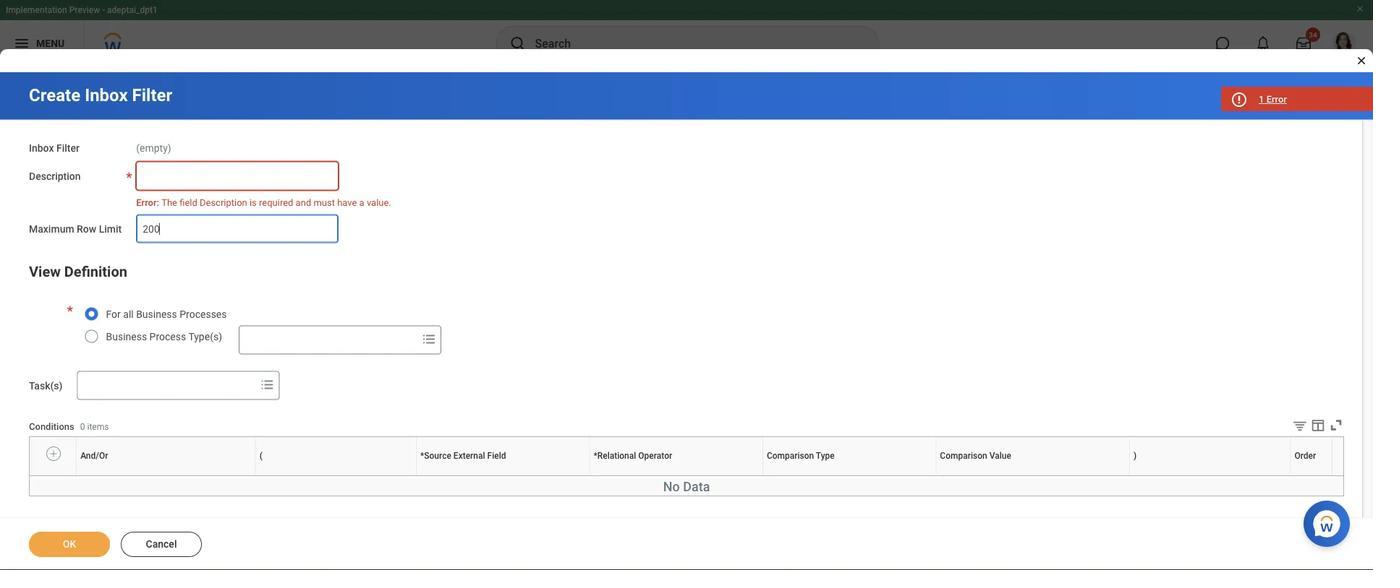 Task type: vqa. For each thing, say whether or not it's contained in the screenshot.
expand table image
no



Task type: locate. For each thing, give the bounding box(es) containing it.
0 vertical spatial prompts image
[[420, 331, 438, 349]]

toolbar
[[1282, 418, 1344, 437]]

adeptai_dpt1
[[107, 5, 158, 15]]

is
[[250, 197, 257, 208]]

and/or up the cancel
[[166, 476, 168, 477]]

1 vertical spatial and/or
[[166, 476, 168, 477]]

type inside row "element"
[[816, 452, 835, 462]]

description
[[29, 170, 81, 182], [200, 197, 247, 208]]

ok button
[[29, 533, 110, 558]]

0 vertical spatial )
[[1134, 452, 1137, 462]]

cancel button
[[121, 533, 202, 558]]

filter down create
[[56, 142, 80, 154]]

external
[[454, 452, 485, 462], [506, 476, 508, 477]]

(empty)
[[136, 142, 171, 154]]

process
[[149, 332, 186, 343]]

toolbar inside view definition group
[[1282, 418, 1344, 437]]

description down inbox filter
[[29, 170, 81, 182]]

type
[[816, 452, 835, 462], [857, 476, 859, 477]]

0 horizontal spatial filter
[[56, 142, 80, 154]]

1 horizontal spatial filter
[[132, 85, 172, 106]]

source external field button
[[503, 476, 511, 477]]

1 vertical spatial relational
[[678, 476, 681, 477]]

0 horizontal spatial *
[[420, 452, 424, 462]]

) button
[[1220, 476, 1221, 477]]

0 horizontal spatial type
[[816, 452, 835, 462]]

relational
[[598, 452, 636, 462], [678, 476, 681, 477]]

maximum
[[29, 223, 74, 235]]

1 vertical spatial type
[[857, 476, 859, 477]]

0 horizontal spatial (
[[260, 452, 263, 462]]

1 horizontal spatial type
[[857, 476, 859, 477]]

inbox down create
[[29, 142, 54, 154]]

business
[[136, 309, 177, 321], [106, 332, 147, 343]]

1 horizontal spatial and/or
[[166, 476, 168, 477]]

0 horizontal spatial field
[[487, 452, 506, 462]]

view definition
[[29, 264, 127, 281]]

view definition group
[[29, 261, 1344, 497]]

cancel
[[146, 539, 177, 551]]

0
[[80, 423, 85, 433]]

0 vertical spatial type
[[816, 452, 835, 462]]

1 * from the left
[[420, 452, 424, 462]]

1 horizontal spatial (
[[338, 476, 338, 477]]

view
[[29, 264, 61, 281]]

view definition button
[[29, 264, 127, 281]]

Task(s) field
[[78, 373, 256, 399]]

0 horizontal spatial prompts image
[[259, 377, 276, 394]]

1 vertical spatial filter
[[56, 142, 80, 154]]

1 horizontal spatial inbox
[[85, 85, 128, 106]]

definition
[[64, 264, 127, 281]]

1 vertical spatial description
[[200, 197, 247, 208]]

1 vertical spatial external
[[506, 476, 508, 477]]

)
[[1134, 452, 1137, 462], [1220, 476, 1220, 477]]

comparison value
[[940, 452, 1011, 462]]

type(s)
[[188, 332, 222, 343]]

*
[[420, 452, 424, 462], [594, 452, 598, 462]]

0 vertical spatial description
[[29, 170, 81, 182]]

0 vertical spatial source
[[424, 452, 451, 462]]

order
[[1295, 452, 1316, 462], [1321, 476, 1323, 477]]

preview
[[69, 5, 100, 15]]

filter
[[132, 85, 172, 106], [56, 142, 80, 154]]

1 horizontal spatial relational
[[678, 476, 681, 477]]

0 horizontal spatial inbox
[[29, 142, 54, 154]]

ok
[[63, 539, 76, 551]]

0 horizontal spatial operator
[[638, 452, 672, 462]]

order inside row "element"
[[1295, 452, 1316, 462]]

inbox right create
[[85, 85, 128, 106]]

business up business process type(s)
[[136, 309, 177, 321]]

0 horizontal spatial description
[[29, 170, 81, 182]]

1 vertical spatial value
[[1043, 476, 1044, 477]]

field inside row "element"
[[487, 452, 506, 462]]

field
[[487, 452, 506, 462], [509, 476, 510, 477]]

0 vertical spatial inbox
[[85, 85, 128, 106]]

) inside row "element"
[[1134, 452, 1137, 462]]

1 vertical spatial business
[[106, 332, 147, 343]]

1 horizontal spatial prompts image
[[420, 331, 438, 349]]

comparison type button
[[853, 476, 860, 477]]

inbox
[[85, 85, 128, 106], [29, 142, 54, 154]]

2 * from the left
[[594, 452, 598, 462]]

business down all
[[106, 332, 147, 343]]

source
[[424, 452, 451, 462], [503, 476, 505, 477]]

comparison
[[767, 452, 814, 462], [940, 452, 988, 462], [853, 476, 857, 477], [1039, 476, 1042, 477]]

relational operator button
[[678, 476, 685, 477]]

operator
[[638, 452, 672, 462], [682, 476, 685, 477]]

1 vertical spatial field
[[509, 476, 510, 477]]

1 vertical spatial source
[[503, 476, 505, 477]]

implementation preview -   adeptai_dpt1 banner
[[0, 0, 1373, 67]]

1 horizontal spatial *
[[594, 452, 598, 462]]

create
[[29, 85, 80, 106]]

order up workday assistant region on the bottom right
[[1321, 476, 1323, 477]]

all
[[123, 309, 134, 321]]

0 vertical spatial order
[[1295, 452, 1316, 462]]

1 vertical spatial (
[[338, 476, 338, 477]]

1 horizontal spatial )
[[1220, 476, 1220, 477]]

1 horizontal spatial order
[[1321, 476, 1323, 477]]

operator up no
[[638, 452, 672, 462]]

0 vertical spatial relational
[[598, 452, 636, 462]]

0 horizontal spatial relational
[[598, 452, 636, 462]]

0 horizontal spatial value
[[990, 452, 1011, 462]]

Maximum Row Limit text field
[[136, 215, 339, 244]]

implementation preview -   adeptai_dpt1
[[6, 5, 158, 15]]

external inside row "element"
[[454, 452, 485, 462]]

implementation
[[6, 5, 67, 15]]

prompts image
[[420, 331, 438, 349], [259, 377, 276, 394]]

and/or down items
[[80, 452, 108, 462]]

value
[[990, 452, 1011, 462], [1043, 476, 1044, 477]]

-
[[102, 5, 105, 15]]

0 vertical spatial value
[[990, 452, 1011, 462]]

0 vertical spatial operator
[[638, 452, 672, 462]]

Business Process Type(s) field
[[240, 328, 418, 354]]

1 vertical spatial )
[[1220, 476, 1220, 477]]

and
[[296, 197, 311, 208]]

0 vertical spatial external
[[454, 452, 485, 462]]

and/or
[[80, 452, 108, 462], [166, 476, 168, 477]]

conditions 0 items
[[29, 422, 109, 433]]

for
[[106, 309, 121, 321]]

0 horizontal spatial source
[[424, 452, 451, 462]]

(
[[260, 452, 263, 462], [338, 476, 338, 477]]

filter up (empty)
[[132, 85, 172, 106]]

1 vertical spatial operator
[[682, 476, 685, 477]]

0 vertical spatial filter
[[132, 85, 172, 106]]

1 vertical spatial order
[[1321, 476, 1323, 477]]

1 vertical spatial prompts image
[[259, 377, 276, 394]]

0 vertical spatial and/or
[[80, 452, 108, 462]]

0 vertical spatial field
[[487, 452, 506, 462]]

* for source
[[420, 452, 424, 462]]

order up order column header
[[1295, 452, 1316, 462]]

description left is
[[200, 197, 247, 208]]

source inside row "element"
[[424, 452, 451, 462]]

0 vertical spatial (
[[260, 452, 263, 462]]

and/or inside row "element"
[[80, 452, 108, 462]]

( inside row "element"
[[260, 452, 263, 462]]

operator up no data
[[682, 476, 685, 477]]

0 horizontal spatial external
[[454, 452, 485, 462]]

0 horizontal spatial )
[[1134, 452, 1137, 462]]

create inbox filter
[[29, 85, 172, 106]]

0 horizontal spatial and/or
[[80, 452, 108, 462]]

notifications large image
[[1256, 36, 1271, 51]]

0 horizontal spatial order
[[1295, 452, 1316, 462]]



Task type: describe. For each thing, give the bounding box(es) containing it.
search image
[[509, 35, 526, 52]]

click to view/edit grid preferences image
[[1310, 418, 1326, 434]]

create inbox filter dialog
[[0, 0, 1373, 571]]

row
[[77, 223, 96, 235]]

maximum row limit
[[29, 223, 122, 235]]

items
[[87, 423, 109, 433]]

Description text field
[[136, 162, 339, 190]]

order column header
[[1301, 476, 1343, 477]]

operator inside row "element"
[[638, 452, 672, 462]]

plus image
[[49, 448, 59, 461]]

create inbox filter main content
[[0, 72, 1373, 571]]

the
[[161, 197, 177, 208]]

comparison type
[[767, 452, 835, 462]]

1 horizontal spatial external
[[506, 476, 508, 477]]

required
[[259, 197, 293, 208]]

task(s)
[[29, 380, 63, 392]]

* source external field
[[420, 452, 506, 462]]

error:
[[136, 197, 159, 208]]

exclamation image
[[1234, 95, 1244, 106]]

inbox filter
[[29, 142, 80, 154]]

and/or button
[[166, 476, 169, 477]]

0 vertical spatial business
[[136, 309, 177, 321]]

close environment banner image
[[1356, 4, 1365, 13]]

1 horizontal spatial value
[[1043, 476, 1044, 477]]

no
[[663, 480, 680, 495]]

no data
[[663, 480, 710, 495]]

profile logan mcneil element
[[1324, 27, 1365, 59]]

1
[[1259, 94, 1264, 105]]

close create inbox filter image
[[1356, 55, 1368, 67]]

error
[[1267, 94, 1287, 105]]

* relational operator
[[594, 452, 672, 462]]

relational inside row "element"
[[598, 452, 636, 462]]

value.
[[367, 197, 391, 208]]

1 error
[[1259, 94, 1287, 105]]

select to filter grid data image
[[1292, 419, 1308, 434]]

limit
[[99, 223, 122, 235]]

conditions
[[29, 422, 74, 433]]

error: the field description is required and must have a value.
[[136, 197, 391, 208]]

inbox large image
[[1297, 36, 1311, 51]]

business process type(s)
[[106, 332, 222, 343]]

1 horizontal spatial operator
[[682, 476, 685, 477]]

must
[[314, 197, 335, 208]]

and/or for and/or
[[80, 452, 108, 462]]

prompts image for task(s)
[[259, 377, 276, 394]]

( button
[[338, 476, 339, 477]]

workday assistant region
[[1304, 496, 1356, 548]]

for all business processes
[[106, 309, 227, 321]]

and/or ( source external field relational operator comparison type comparison value ) order
[[166, 476, 1323, 477]]

fullscreen image
[[1329, 418, 1344, 434]]

* for relational
[[594, 452, 598, 462]]

a
[[359, 197, 364, 208]]

1 horizontal spatial source
[[503, 476, 505, 477]]

have
[[337, 197, 357, 208]]

1 error button
[[1221, 87, 1373, 111]]

value inside row "element"
[[990, 452, 1011, 462]]

prompts image for business process type(s)
[[420, 331, 438, 349]]

field
[[180, 197, 197, 208]]

and/or for and/or ( source external field relational operator comparison type comparison value ) order
[[166, 476, 168, 477]]

1 horizontal spatial description
[[200, 197, 247, 208]]

comparison value column header
[[944, 476, 1139, 477]]

processes
[[180, 309, 227, 321]]

1 horizontal spatial field
[[509, 476, 510, 477]]

data
[[683, 480, 710, 495]]

row element
[[30, 438, 1336, 476]]

1 vertical spatial inbox
[[29, 142, 54, 154]]



